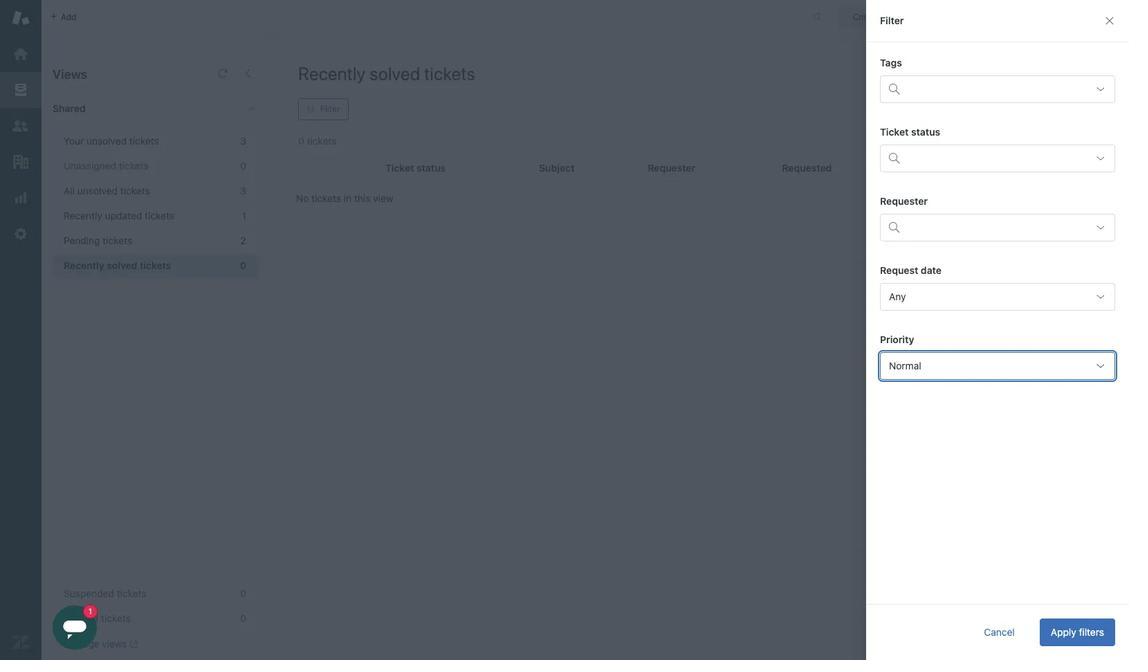Task type: describe. For each thing, give the bounding box(es) containing it.
all
[[64, 185, 75, 197]]

3 for all unsolved tickets
[[240, 185, 246, 197]]

your unsolved tickets
[[64, 135, 159, 147]]

apply
[[1051, 626, 1077, 638]]

requester element
[[880, 214, 1116, 242]]

tags
[[880, 57, 902, 69]]

zendesk support image
[[12, 9, 30, 27]]

cancel
[[985, 626, 1015, 638]]

cancel button
[[973, 619, 1026, 646]]

recently for 1
[[64, 210, 102, 221]]

priority
[[880, 334, 915, 345]]

close drawer image
[[1105, 15, 1116, 26]]

3 for your unsolved tickets
[[240, 135, 246, 147]]

shared
[[53, 102, 86, 114]]

your
[[64, 135, 84, 147]]

talk
[[945, 59, 963, 71]]

views image
[[12, 81, 30, 99]]

0 for suspended tickets
[[240, 588, 246, 599]]

reporting image
[[12, 189, 30, 207]]

pending tickets
[[64, 235, 132, 246]]

status
[[912, 126, 941, 138]]

0 horizontal spatial solved
[[107, 260, 137, 271]]

view
[[373, 192, 393, 204]]

apply filters
[[1051, 626, 1105, 638]]

admin image
[[12, 225, 30, 243]]

2
[[241, 235, 246, 246]]

filters
[[1079, 626, 1105, 638]]

pending
[[64, 235, 100, 246]]

this
[[354, 192, 371, 204]]

suspended tickets
[[64, 588, 146, 599]]

refresh views pane image
[[217, 68, 228, 79]]

views
[[102, 638, 127, 650]]

get started image
[[12, 45, 30, 63]]

suspended
[[64, 588, 114, 599]]

microphone.
[[950, 71, 1006, 83]]

ticket status element
[[880, 145, 1116, 172]]

recently updated tickets
[[64, 210, 174, 221]]

main element
[[0, 0, 42, 660]]

apply filters button
[[1040, 619, 1116, 646]]

needs
[[966, 59, 993, 71]]

manage views link
[[64, 638, 138, 651]]

unassigned
[[64, 160, 116, 172]]

0 horizontal spatial recently solved tickets
[[64, 260, 171, 271]]

Normal field
[[880, 352, 1116, 380]]

access
[[995, 59, 1027, 71]]

zendesk talk needs access to your browser's microphone.
[[904, 59, 1060, 83]]

no tickets in this view
[[296, 192, 393, 204]]

0 vertical spatial solved
[[370, 63, 420, 84]]

tags element
[[880, 75, 1116, 103]]

(opens in a new tab) image
[[127, 640, 138, 649]]



Task type: vqa. For each thing, say whether or not it's contained in the screenshot.
the Foodlez
no



Task type: locate. For each thing, give the bounding box(es) containing it.
1 vertical spatial unsolved
[[77, 185, 118, 197]]

recently up pending
[[64, 210, 102, 221]]

1 vertical spatial recently solved tickets
[[64, 260, 171, 271]]

1 vertical spatial 3
[[240, 185, 246, 197]]

updated
[[105, 210, 142, 221]]

date
[[921, 264, 942, 276]]

2 vertical spatial recently
[[64, 260, 104, 271]]

recently down pending
[[64, 260, 104, 271]]

recently for 0
[[64, 260, 104, 271]]

0 horizontal spatial filter
[[320, 104, 340, 114]]

subject
[[539, 162, 575, 174]]

0 vertical spatial recently
[[298, 63, 366, 84]]

3 up 1
[[240, 185, 246, 197]]

zendesk
[[904, 59, 943, 71]]

filter inside button
[[320, 104, 340, 114]]

organizations image
[[12, 153, 30, 171]]

filter
[[880, 15, 904, 26], [320, 104, 340, 114]]

1 horizontal spatial filter
[[880, 15, 904, 26]]

to
[[1029, 59, 1038, 71]]

0 for deleted tickets
[[240, 613, 246, 624]]

1 vertical spatial filter
[[320, 104, 340, 114]]

shared heading
[[42, 88, 270, 129]]

recently
[[298, 63, 366, 84], [64, 210, 102, 221], [64, 260, 104, 271]]

1 3 from the top
[[240, 135, 246, 147]]

2 3 from the top
[[240, 185, 246, 197]]

request
[[880, 264, 919, 276]]

0 vertical spatial filter
[[880, 15, 904, 26]]

filter dialog
[[867, 0, 1130, 660]]

1 horizontal spatial recently solved tickets
[[298, 63, 475, 84]]

1 horizontal spatial solved
[[370, 63, 420, 84]]

ticket
[[880, 126, 909, 138]]

browser's
[[904, 71, 948, 83]]

zendesk image
[[12, 633, 30, 651]]

conversations
[[853, 11, 909, 22]]

1 vertical spatial solved
[[107, 260, 137, 271]]

filter button
[[298, 98, 349, 120]]

manage views
[[64, 638, 127, 650]]

solved
[[370, 63, 420, 84], [107, 260, 137, 271]]

3
[[240, 135, 246, 147], [240, 185, 246, 197]]

unsolved down "unassigned"
[[77, 185, 118, 197]]

unassigned tickets
[[64, 160, 149, 172]]

conversations button
[[838, 6, 941, 28]]

recently up filter button
[[298, 63, 366, 84]]

recently solved tickets
[[298, 63, 475, 84], [64, 260, 171, 271]]

customers image
[[12, 117, 30, 135]]

0 for recently solved tickets
[[240, 260, 246, 271]]

1 vertical spatial recently
[[64, 210, 102, 221]]

filter inside dialog
[[880, 15, 904, 26]]

0 vertical spatial recently solved tickets
[[298, 63, 475, 84]]

1
[[242, 210, 246, 221]]

views
[[53, 67, 87, 82]]

collapse views pane image
[[242, 68, 253, 79]]

no
[[296, 192, 309, 204]]

unsolved for your
[[86, 135, 127, 147]]

0 vertical spatial 3
[[240, 135, 246, 147]]

unsolved for all
[[77, 185, 118, 197]]

deleted
[[64, 613, 98, 624]]

ticket status
[[880, 126, 941, 138]]

0 vertical spatial unsolved
[[86, 135, 127, 147]]

your
[[1041, 59, 1060, 71]]

any
[[889, 291, 906, 302]]

0 for unassigned tickets
[[240, 160, 246, 172]]

request date
[[880, 264, 942, 276]]

in
[[344, 192, 352, 204]]

3 down collapse views pane icon
[[240, 135, 246, 147]]

unsolved up unassigned tickets
[[86, 135, 127, 147]]

all unsolved tickets
[[64, 185, 150, 197]]

Any field
[[880, 283, 1116, 311]]

tickets
[[424, 63, 475, 84], [129, 135, 159, 147], [119, 160, 149, 172], [120, 185, 150, 197], [312, 192, 341, 204], [145, 210, 174, 221], [103, 235, 132, 246], [140, 260, 171, 271], [117, 588, 146, 599], [101, 613, 131, 624]]

unsolved
[[86, 135, 127, 147], [77, 185, 118, 197]]

0
[[240, 160, 246, 172], [240, 260, 246, 271], [240, 588, 246, 599], [240, 613, 246, 624]]

manage
[[64, 638, 99, 650]]

normal
[[889, 360, 922, 372]]

shared button
[[42, 88, 233, 129]]

requester
[[880, 195, 928, 207]]

deleted tickets
[[64, 613, 131, 624]]



